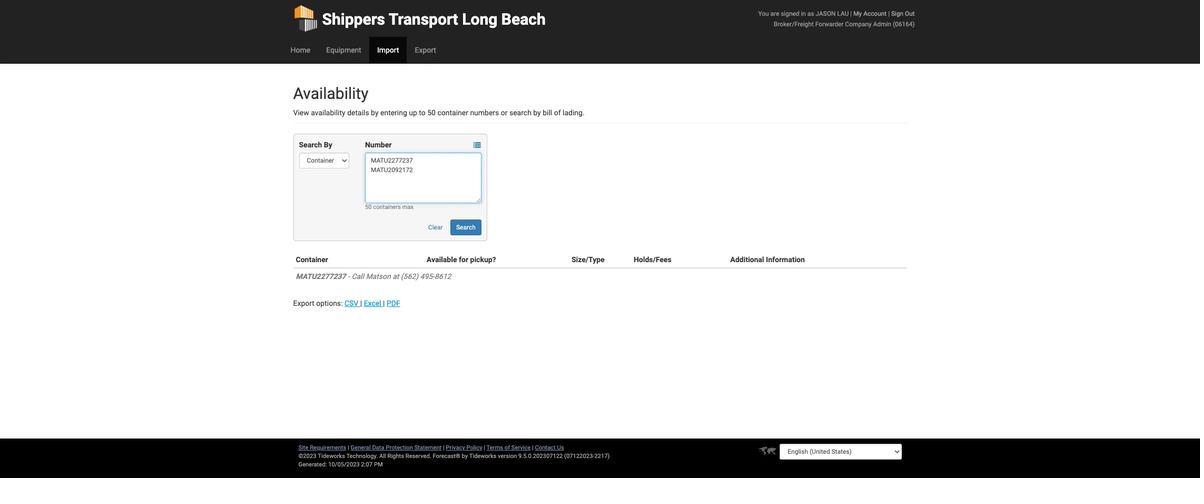 Task type: locate. For each thing, give the bounding box(es) containing it.
|
[[851, 10, 852, 17], [888, 10, 890, 17], [360, 299, 362, 308], [383, 299, 385, 308], [348, 445, 349, 452], [443, 445, 445, 452], [484, 445, 485, 452], [532, 445, 534, 452]]

excel link
[[364, 299, 383, 308]]

protection
[[386, 445, 413, 452]]

jason
[[816, 10, 836, 17]]

view availability details by entering up to 50 container numbers or search by bill of lading.
[[293, 109, 585, 117]]

terms
[[487, 445, 503, 452]]

search
[[299, 141, 322, 149], [456, 224, 476, 231]]

| up forecast®
[[443, 445, 445, 452]]

policy
[[467, 445, 482, 452]]

general data protection statement link
[[351, 445, 442, 452]]

by inside site requirements | general data protection statement | privacy policy | terms of service | contact us ©2023 tideworks technology. all rights reserved. forecast® by tideworks version 9.5.0.202307122 (07122023-2217) generated: 10/05/2023 2:07 pm
[[462, 453, 468, 460]]

site requirements | general data protection statement | privacy policy | terms of service | contact us ©2023 tideworks technology. all rights reserved. forecast® by tideworks version 9.5.0.202307122 (07122023-2217) generated: 10/05/2023 2:07 pm
[[299, 445, 610, 468]]

search left by
[[299, 141, 322, 149]]

export inside 'dropdown button'
[[415, 46, 436, 54]]

by left bill
[[533, 109, 541, 117]]

contact
[[535, 445, 556, 452]]

clear
[[428, 224, 443, 231]]

account
[[864, 10, 887, 17]]

reserved.
[[406, 453, 431, 460]]

equipment button
[[318, 37, 369, 63]]

50 left the containers
[[365, 204, 372, 211]]

signed
[[781, 10, 800, 17]]

0 horizontal spatial of
[[505, 445, 510, 452]]

1 horizontal spatial 50
[[428, 109, 436, 117]]

sign
[[892, 10, 904, 17]]

export left options:
[[293, 299, 315, 308]]

equipment
[[326, 46, 361, 54]]

2:07
[[361, 462, 373, 468]]

privacy policy link
[[446, 445, 482, 452]]

10/05/2023
[[328, 462, 360, 468]]

1 horizontal spatial export
[[415, 46, 436, 54]]

entering
[[380, 109, 407, 117]]

lading.
[[563, 109, 585, 117]]

0 horizontal spatial export
[[293, 299, 315, 308]]

statement
[[415, 445, 442, 452]]

0 horizontal spatial search
[[299, 141, 322, 149]]

search
[[510, 109, 532, 117]]

information
[[766, 256, 805, 264]]

export down transport
[[415, 46, 436, 54]]

search by
[[299, 141, 332, 149]]

holds/fees
[[634, 256, 672, 264]]

0 vertical spatial search
[[299, 141, 322, 149]]

1 horizontal spatial of
[[554, 109, 561, 117]]

pickup?
[[470, 256, 496, 264]]

privacy
[[446, 445, 465, 452]]

container
[[296, 256, 328, 264]]

forwarder
[[816, 21, 844, 28]]

1 vertical spatial 50
[[365, 204, 372, 211]]

(06164)
[[893, 21, 915, 28]]

long
[[462, 10, 498, 28]]

export options: csv | excel | pdf
[[293, 299, 400, 308]]

50 right to
[[428, 109, 436, 117]]

you
[[759, 10, 769, 17]]

by right details
[[371, 109, 379, 117]]

home
[[291, 46, 310, 54]]

1 vertical spatial search
[[456, 224, 476, 231]]

| up 9.5.0.202307122
[[532, 445, 534, 452]]

-
[[348, 272, 350, 281]]

(07122023-
[[564, 453, 595, 460]]

lau
[[838, 10, 849, 17]]

of up 'version'
[[505, 445, 510, 452]]

0 vertical spatial 50
[[428, 109, 436, 117]]

50 containers max
[[365, 204, 414, 211]]

availability
[[293, 84, 369, 103]]

tideworks
[[469, 453, 497, 460]]

import button
[[369, 37, 407, 63]]

0 vertical spatial export
[[415, 46, 436, 54]]

to
[[419, 109, 426, 117]]

are
[[771, 10, 780, 17]]

export for export options: csv | excel | pdf
[[293, 299, 315, 308]]

matson
[[366, 272, 391, 281]]

additional information
[[731, 256, 805, 264]]

of inside site requirements | general data protection statement | privacy policy | terms of service | contact us ©2023 tideworks technology. all rights reserved. forecast® by tideworks version 9.5.0.202307122 (07122023-2217) generated: 10/05/2023 2:07 pm
[[505, 445, 510, 452]]

2 horizontal spatial by
[[533, 109, 541, 117]]

view
[[293, 109, 309, 117]]

technology.
[[346, 453, 378, 460]]

my account link
[[854, 10, 887, 17]]

search button
[[451, 220, 482, 236]]

matu2277237
[[296, 272, 346, 281]]

available
[[427, 256, 457, 264]]

search inside button
[[456, 224, 476, 231]]

by
[[371, 109, 379, 117], [533, 109, 541, 117], [462, 453, 468, 460]]

1 horizontal spatial search
[[456, 224, 476, 231]]

additional
[[731, 256, 764, 264]]

of right bill
[[554, 109, 561, 117]]

by
[[324, 141, 332, 149]]

0 horizontal spatial 50
[[365, 204, 372, 211]]

terms of service link
[[487, 445, 531, 452]]

contact us link
[[535, 445, 564, 452]]

search right the "clear" button
[[456, 224, 476, 231]]

general
[[351, 445, 371, 452]]

1 horizontal spatial by
[[462, 453, 468, 460]]

numbers
[[470, 109, 499, 117]]

data
[[372, 445, 385, 452]]

shippers
[[322, 10, 385, 28]]

matu2277237 - call matson at (562) 495-8612
[[296, 272, 451, 281]]

generated:
[[299, 462, 327, 468]]

admin
[[874, 21, 892, 28]]

1 vertical spatial export
[[293, 299, 315, 308]]

by down privacy policy link
[[462, 453, 468, 460]]

service
[[512, 445, 531, 452]]

show list image
[[474, 142, 481, 149]]

site requirements link
[[299, 445, 346, 452]]

1 vertical spatial of
[[505, 445, 510, 452]]

| right csv at the left bottom of page
[[360, 299, 362, 308]]



Task type: describe. For each thing, give the bounding box(es) containing it.
excel
[[364, 299, 381, 308]]

bill
[[543, 109, 552, 117]]

clear button
[[423, 220, 449, 236]]

version
[[498, 453, 517, 460]]

or
[[501, 109, 508, 117]]

call
[[352, 272, 364, 281]]

broker/freight
[[774, 21, 814, 28]]

shippers transport long beach link
[[293, 0, 546, 37]]

(562)
[[401, 272, 418, 281]]

csv link
[[345, 299, 360, 308]]

containers
[[373, 204, 401, 211]]

export button
[[407, 37, 444, 63]]

requirements
[[310, 445, 346, 452]]

in
[[801, 10, 806, 17]]

availability
[[311, 109, 346, 117]]

forecast®
[[433, 453, 460, 460]]

pdf
[[387, 299, 400, 308]]

8612
[[435, 272, 451, 281]]

0 horizontal spatial by
[[371, 109, 379, 117]]

9.5.0.202307122
[[519, 453, 563, 460]]

options:
[[316, 299, 343, 308]]

at
[[393, 272, 399, 281]]

home button
[[283, 37, 318, 63]]

all
[[379, 453, 386, 460]]

Number text field
[[365, 153, 482, 203]]

pdf link
[[387, 299, 400, 308]]

beach
[[502, 10, 546, 28]]

up
[[409, 109, 417, 117]]

search for search
[[456, 224, 476, 231]]

out
[[905, 10, 915, 17]]

| left pdf
[[383, 299, 385, 308]]

0 vertical spatial of
[[554, 109, 561, 117]]

| left my
[[851, 10, 852, 17]]

©2023 tideworks
[[299, 453, 345, 460]]

search for search by
[[299, 141, 322, 149]]

available for pickup?
[[427, 256, 496, 264]]

transport
[[389, 10, 458, 28]]

for
[[459, 256, 469, 264]]

pm
[[374, 462, 383, 468]]

size/type
[[572, 256, 605, 264]]

| left sign
[[888, 10, 890, 17]]

my
[[854, 10, 862, 17]]

csv
[[345, 299, 359, 308]]

import
[[377, 46, 399, 54]]

as
[[808, 10, 814, 17]]

rights
[[388, 453, 404, 460]]

export for export
[[415, 46, 436, 54]]

| left general
[[348, 445, 349, 452]]

company
[[845, 21, 872, 28]]

sign out link
[[892, 10, 915, 17]]

number
[[365, 141, 392, 149]]

container
[[438, 109, 468, 117]]

| up tideworks
[[484, 445, 485, 452]]

shippers transport long beach
[[322, 10, 546, 28]]

details
[[347, 109, 369, 117]]

max
[[402, 204, 414, 211]]

site
[[299, 445, 309, 452]]

2217)
[[595, 453, 610, 460]]

you are signed in as jason lau | my account | sign out broker/freight forwarder company admin (06164)
[[759, 10, 915, 28]]



Task type: vqa. For each thing, say whether or not it's contained in the screenshot.
as at the right of the page
yes



